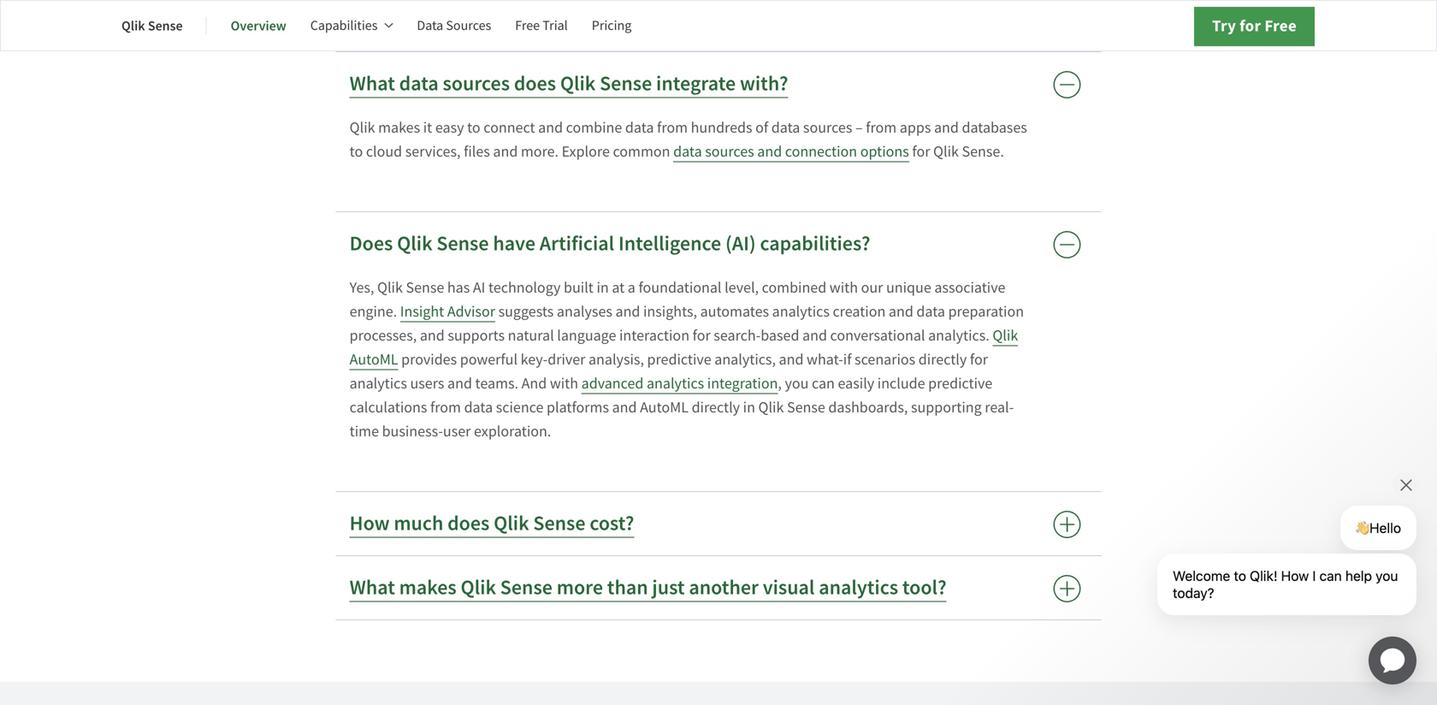 Task type: describe. For each thing, give the bounding box(es) containing it.
analyses
[[557, 302, 613, 321]]

data sources and connection options for qlik sense.
[[673, 142, 1004, 161]]

try for free link
[[1194, 7, 1315, 46]]

supporting
[[911, 397, 982, 417]]

1 horizontal spatial to
[[467, 118, 481, 137]]

qlik inside how much does qlik sense cost? dropdown button
[[494, 510, 529, 537]]

foundational
[[639, 278, 722, 297]]

how much does qlik sense cost? button
[[336, 492, 1102, 555]]

what makes qlik sense more than just another visual analytics tool? button
[[336, 556, 1102, 619]]

predictive for include
[[928, 373, 993, 393]]

,
[[778, 373, 782, 393]]

and up more.
[[538, 118, 563, 137]]

options
[[861, 142, 909, 161]]

engine.
[[350, 302, 397, 321]]

what for what data sources does qlik sense integrate with?
[[350, 70, 395, 97]]

if
[[843, 349, 852, 369]]

preparation
[[949, 302, 1024, 321]]

common
[[613, 142, 670, 161]]

for inside suggests analyses and insights, automates analytics creation and data preparation processes, and supports natural language interaction for search-based and conversational analytics.
[[693, 326, 711, 345]]

1 vertical spatial does
[[448, 510, 490, 537]]

and up you
[[779, 349, 804, 369]]

what for what makes qlik sense more than just another visual analytics tool?
[[350, 574, 395, 601]]

sources
[[446, 17, 491, 34]]

menu bar containing qlik sense
[[122, 5, 656, 46]]

overview link
[[231, 5, 286, 46]]

cloud
[[366, 142, 402, 161]]

automl inside , you can easily include predictive calculations from data science platforms and automl directly in qlik sense dashboards, supporting real- time business-user exploration.
[[640, 397, 689, 417]]

hundreds
[[691, 118, 753, 137]]

data inside , you can easily include predictive calculations from data science platforms and automl directly in qlik sense dashboards, supporting real- time business-user exploration.
[[464, 397, 493, 417]]

users
[[410, 373, 444, 393]]

it
[[423, 118, 432, 137]]

interaction
[[620, 326, 690, 345]]

connection
[[785, 142, 857, 161]]

capabilities?
[[760, 230, 871, 257]]

integrate
[[656, 70, 736, 97]]

more
[[557, 574, 603, 601]]

advanced analytics integration
[[582, 373, 778, 393]]

connect
[[484, 118, 535, 137]]

and right users
[[448, 373, 472, 393]]

advanced
[[582, 373, 644, 393]]

how much does qlik sense cost?
[[350, 510, 634, 537]]

qlik inside qlik automl
[[993, 326, 1018, 345]]

dashboards,
[[829, 397, 908, 417]]

provides
[[401, 349, 457, 369]]

capabilities
[[310, 17, 378, 34]]

have
[[493, 230, 536, 257]]

much
[[394, 510, 444, 537]]

0 vertical spatial does
[[514, 70, 556, 97]]

combined
[[762, 278, 827, 297]]

what data sources does qlik sense integrate with?
[[350, 70, 789, 97]]

scenarios
[[855, 349, 916, 369]]

unique
[[886, 278, 932, 297]]

automl inside qlik automl
[[350, 349, 398, 369]]

and up what-
[[803, 326, 827, 345]]

try for free
[[1212, 15, 1297, 37]]

–
[[856, 118, 863, 137]]

qlik inside what data sources does qlik sense integrate with? dropdown button
[[560, 70, 596, 97]]

integration
[[707, 373, 778, 393]]

powerful
[[460, 349, 518, 369]]

include
[[878, 373, 925, 393]]

predictive for analysis,
[[647, 349, 712, 369]]

services,
[[405, 142, 461, 161]]

analytics down qlik automl link
[[647, 373, 704, 393]]

insight advisor
[[400, 302, 495, 321]]

suggests
[[498, 302, 554, 321]]

and inside , you can easily include predictive calculations from data science platforms and automl directly in qlik sense dashboards, supporting real- time business-user exploration.
[[612, 397, 637, 417]]

what-
[[807, 349, 843, 369]]

sense.
[[962, 142, 1004, 161]]

with inside provides powerful key-driver analysis, predictive analytics, and what-if scenarios directly for analytics users and teams. and with
[[550, 373, 578, 393]]

you
[[785, 373, 809, 393]]

teams.
[[475, 373, 519, 393]]

qlik inside what makes qlik sense more than just another visual analytics tool? dropdown button
[[461, 574, 496, 601]]

easy
[[435, 118, 464, 137]]

data down hundreds on the top of the page
[[673, 142, 702, 161]]

calculations
[[350, 397, 427, 417]]

capabilities link
[[310, 5, 393, 46]]

1 horizontal spatial free
[[1265, 15, 1297, 37]]

analytics,
[[715, 349, 776, 369]]

sources inside qlik makes it easy to connect and combine data from hundreds of data sources – from apps and databases to cloud services, files and more. explore common
[[803, 118, 853, 137]]

from inside , you can easily include predictive calculations from data science platforms and automl directly in qlik sense dashboards, supporting real- time business-user exploration.
[[430, 397, 461, 417]]

suggests analyses and insights, automates analytics creation and data preparation processes, and supports natural language interaction for search-based and conversational analytics.
[[350, 302, 1024, 345]]

apps
[[900, 118, 931, 137]]

at
[[612, 278, 625, 297]]

another
[[689, 574, 759, 601]]

and right apps
[[934, 118, 959, 137]]

science
[[496, 397, 544, 417]]

how
[[350, 510, 390, 537]]

trial
[[543, 17, 568, 34]]

overview
[[231, 17, 286, 35]]

in inside , you can easily include predictive calculations from data science platforms and automl directly in qlik sense dashboards, supporting real- time business-user exploration.
[[743, 397, 755, 417]]

free trial link
[[515, 5, 568, 46]]

platforms
[[547, 397, 609, 417]]

can
[[812, 373, 835, 393]]

qlik inside , you can easily include predictive calculations from data science platforms and automl directly in qlik sense dashboards, supporting real- time business-user exploration.
[[759, 397, 784, 417]]



Task type: vqa. For each thing, say whether or not it's contained in the screenshot.
Rights
no



Task type: locate. For each thing, give the bounding box(es) containing it.
technology
[[489, 278, 561, 297]]

easily
[[838, 373, 875, 393]]

1 horizontal spatial directly
[[919, 349, 967, 369]]

makes up cloud
[[378, 118, 420, 137]]

0 vertical spatial with
[[830, 278, 858, 297]]

0 vertical spatial in
[[597, 278, 609, 297]]

qlik inside does qlik sense have artificial intelligence (ai) capabilities? dropdown button
[[397, 230, 433, 257]]

just
[[652, 574, 685, 601]]

0 horizontal spatial in
[[597, 278, 609, 297]]

0 vertical spatial to
[[467, 118, 481, 137]]

0 horizontal spatial free
[[515, 17, 540, 34]]

and up provides
[[420, 326, 445, 345]]

advanced analytics integration link
[[582, 373, 778, 394]]

data inside suggests analyses and insights, automates analytics creation and data preparation processes, and supports natural language interaction for search-based and conversational analytics.
[[917, 302, 945, 321]]

artificial
[[540, 230, 614, 257]]

1 horizontal spatial predictive
[[928, 373, 993, 393]]

0 vertical spatial predictive
[[647, 349, 712, 369]]

sense inside menu bar
[[148, 17, 183, 35]]

business-
[[382, 421, 443, 441]]

does right much in the left of the page
[[448, 510, 490, 537]]

data
[[399, 70, 439, 97], [625, 118, 654, 137], [772, 118, 800, 137], [673, 142, 702, 161], [917, 302, 945, 321], [464, 397, 493, 417]]

data sources
[[417, 17, 491, 34]]

1 vertical spatial makes
[[399, 574, 457, 601]]

1 vertical spatial to
[[350, 142, 363, 161]]

to left cloud
[[350, 142, 363, 161]]

sources up easy
[[443, 70, 510, 97]]

processes,
[[350, 326, 417, 345]]

sources down hundreds on the top of the page
[[705, 142, 754, 161]]

directly down integration
[[692, 397, 740, 417]]

qlik inside qlik makes it easy to connect and combine data from hundreds of data sources – from apps and databases to cloud services, files and more. explore common
[[350, 118, 375, 137]]

advisor
[[447, 302, 495, 321]]

for down analytics.
[[970, 349, 988, 369]]

1 what from the top
[[350, 70, 395, 97]]

with inside yes, qlik sense has ai technology built in at a foundational level, combined with our unique associative engine.
[[830, 278, 858, 297]]

1 horizontal spatial does
[[514, 70, 556, 97]]

what makes qlik sense more than just another visual analytics tool?
[[350, 574, 947, 601]]

in
[[597, 278, 609, 297], [743, 397, 755, 417]]

automl down advanced analytics integration link
[[640, 397, 689, 417]]

1 vertical spatial predictive
[[928, 373, 993, 393]]

pricing link
[[592, 5, 632, 46]]

does qlik sense have artificial intelligence (ai) capabilities?
[[350, 230, 871, 257]]

analytics up calculations
[[350, 373, 407, 393]]

more.
[[521, 142, 559, 161]]

for inside provides powerful key-driver analysis, predictive analytics, and what-if scenarios directly for analytics users and teams. and with
[[970, 349, 988, 369]]

, you can easily include predictive calculations from data science platforms and automl directly in qlik sense dashboards, supporting real- time business-user exploration.
[[350, 373, 1014, 441]]

with left our
[[830, 278, 858, 297]]

insight
[[400, 302, 444, 321]]

sense inside yes, qlik sense has ai technology built in at a foundational level, combined with our unique associative engine.
[[406, 278, 444, 297]]

2 what from the top
[[350, 574, 395, 601]]

what down capabilities link
[[350, 70, 395, 97]]

application
[[1349, 616, 1437, 705]]

combine
[[566, 118, 622, 137]]

qlik automl link
[[350, 326, 1018, 370]]

creation
[[833, 302, 886, 321]]

predictive inside provides powerful key-driver analysis, predictive analytics, and what-if scenarios directly for analytics users and teams. and with
[[647, 349, 712, 369]]

driver
[[548, 349, 586, 369]]

predictive up advanced analytics integration
[[647, 349, 712, 369]]

1 vertical spatial in
[[743, 397, 755, 417]]

free right try
[[1265, 15, 1297, 37]]

ai
[[473, 278, 486, 297]]

and down "connect"
[[493, 142, 518, 161]]

0 horizontal spatial to
[[350, 142, 363, 161]]

what data sources does qlik sense integrate with? button
[[336, 52, 1102, 115]]

directly inside , you can easily include predictive calculations from data science platforms and automl directly in qlik sense dashboards, supporting real- time business-user exploration.
[[692, 397, 740, 417]]

to up "files"
[[467, 118, 481, 137]]

1 vertical spatial sources
[[803, 118, 853, 137]]

1 vertical spatial with
[[550, 373, 578, 393]]

data down the teams. at the left bottom of the page
[[464, 397, 493, 417]]

does qlik sense have artificial intelligence (ai) capabilities? button
[[336, 212, 1102, 275]]

conversational
[[830, 326, 925, 345]]

menu bar
[[122, 5, 656, 46]]

0 vertical spatial makes
[[378, 118, 420, 137]]

2 vertical spatial sources
[[705, 142, 754, 161]]

directly inside provides powerful key-driver analysis, predictive analytics, and what-if scenarios directly for analytics users and teams. and with
[[919, 349, 967, 369]]

predictive up supporting
[[928, 373, 993, 393]]

0 horizontal spatial does
[[448, 510, 490, 537]]

data sources link
[[417, 5, 491, 46]]

0 horizontal spatial sources
[[443, 70, 510, 97]]

than
[[607, 574, 648, 601]]

files
[[464, 142, 490, 161]]

directly down analytics.
[[919, 349, 967, 369]]

insight advisor link
[[400, 302, 495, 322]]

analytics inside provides powerful key-driver analysis, predictive analytics, and what-if scenarios directly for analytics users and teams. and with
[[350, 373, 407, 393]]

does up "connect"
[[514, 70, 556, 97]]

makes for qlik
[[378, 118, 420, 137]]

2 horizontal spatial sources
[[803, 118, 853, 137]]

language
[[557, 326, 616, 345]]

data inside dropdown button
[[399, 70, 439, 97]]

exploration.
[[474, 421, 551, 441]]

sources inside what data sources does qlik sense integrate with? dropdown button
[[443, 70, 510, 97]]

0 vertical spatial directly
[[919, 349, 967, 369]]

1 vertical spatial automl
[[640, 397, 689, 417]]

free
[[1265, 15, 1297, 37], [515, 17, 540, 34]]

2 horizontal spatial from
[[866, 118, 897, 137]]

visual
[[763, 574, 815, 601]]

1 horizontal spatial in
[[743, 397, 755, 417]]

analytics left tool?
[[819, 574, 899, 601]]

sense inside dropdown button
[[437, 230, 489, 257]]

automl down processes,
[[350, 349, 398, 369]]

key-
[[521, 349, 548, 369]]

qlik automl
[[350, 326, 1018, 369]]

1 vertical spatial directly
[[692, 397, 740, 417]]

makes down much in the left of the page
[[399, 574, 457, 601]]

0 vertical spatial what
[[350, 70, 395, 97]]

a
[[628, 278, 636, 297]]

free left trial
[[515, 17, 540, 34]]

qlik inside qlik sense link
[[122, 17, 145, 35]]

and down unique
[[889, 302, 914, 321]]

directly
[[919, 349, 967, 369], [692, 397, 740, 417]]

with?
[[740, 70, 789, 97]]

0 horizontal spatial from
[[430, 397, 461, 417]]

and down 'a'
[[616, 302, 640, 321]]

qlik inside yes, qlik sense has ai technology built in at a foundational level, combined with our unique associative engine.
[[377, 278, 403, 297]]

for
[[1240, 15, 1261, 37], [912, 142, 930, 161], [693, 326, 711, 345], [970, 349, 988, 369]]

predictive
[[647, 349, 712, 369], [928, 373, 993, 393]]

search-
[[714, 326, 761, 345]]

yes,
[[350, 278, 374, 297]]

analytics.
[[928, 326, 990, 345]]

1 horizontal spatial automl
[[640, 397, 689, 417]]

1 horizontal spatial with
[[830, 278, 858, 297]]

and down 'of'
[[757, 142, 782, 161]]

sources up connection
[[803, 118, 853, 137]]

intelligence
[[619, 230, 721, 257]]

makes for what
[[399, 574, 457, 601]]

to
[[467, 118, 481, 137], [350, 142, 363, 161]]

0 vertical spatial automl
[[350, 349, 398, 369]]

explore
[[562, 142, 610, 161]]

1 horizontal spatial sources
[[705, 142, 754, 161]]

with down driver
[[550, 373, 578, 393]]

0 horizontal spatial predictive
[[647, 349, 712, 369]]

1 horizontal spatial from
[[657, 118, 688, 137]]

for down apps
[[912, 142, 930, 161]]

analytics inside dropdown button
[[819, 574, 899, 601]]

user
[[443, 421, 471, 441]]

data up 'it'
[[399, 70, 439, 97]]

in inside yes, qlik sense has ai technology built in at a foundational level, combined with our unique associative engine.
[[597, 278, 609, 297]]

0 vertical spatial sources
[[443, 70, 510, 97]]

and down advanced
[[612, 397, 637, 417]]

has
[[447, 278, 470, 297]]

0 horizontal spatial with
[[550, 373, 578, 393]]

for right try
[[1240, 15, 1261, 37]]

1 vertical spatial what
[[350, 574, 395, 601]]

sense inside , you can easily include predictive calculations from data science platforms and automl directly in qlik sense dashboards, supporting real- time business-user exploration.
[[787, 397, 826, 417]]

from up common
[[657, 118, 688, 137]]

cost?
[[590, 510, 634, 537]]

in down integration
[[743, 397, 755, 417]]

from right –
[[866, 118, 897, 137]]

of
[[756, 118, 769, 137]]

data right 'of'
[[772, 118, 800, 137]]

and
[[538, 118, 563, 137], [934, 118, 959, 137], [493, 142, 518, 161], [757, 142, 782, 161], [616, 302, 640, 321], [889, 302, 914, 321], [420, 326, 445, 345], [803, 326, 827, 345], [779, 349, 804, 369], [448, 373, 472, 393], [612, 397, 637, 417]]

from up 'user'
[[430, 397, 461, 417]]

natural
[[508, 326, 554, 345]]

yes, qlik sense has ai technology built in at a foundational level, combined with our unique associative engine.
[[350, 278, 1006, 321]]

analytics inside suggests analyses and insights, automates analytics creation and data preparation processes, and supports natural language interaction for search-based and conversational analytics.
[[772, 302, 830, 321]]

0 horizontal spatial directly
[[692, 397, 740, 417]]

free trial
[[515, 17, 568, 34]]

what down how on the left of page
[[350, 574, 395, 601]]

makes inside dropdown button
[[399, 574, 457, 601]]

data up common
[[625, 118, 654, 137]]

provides powerful key-driver analysis, predictive analytics, and what-if scenarios directly for analytics users and teams. and with
[[350, 349, 988, 393]]

(ai)
[[726, 230, 756, 257]]

makes inside qlik makes it easy to connect and combine data from hundreds of data sources – from apps and databases to cloud services, files and more. explore common
[[378, 118, 420, 137]]

analytics down the 'combined'
[[772, 302, 830, 321]]

in left at
[[597, 278, 609, 297]]

sense
[[148, 17, 183, 35], [600, 70, 652, 97], [437, 230, 489, 257], [406, 278, 444, 297], [787, 397, 826, 417], [533, 510, 586, 537], [500, 574, 553, 601]]

0 horizontal spatial automl
[[350, 349, 398, 369]]

what
[[350, 70, 395, 97], [350, 574, 395, 601]]

data down unique
[[917, 302, 945, 321]]

automl
[[350, 349, 398, 369], [640, 397, 689, 417]]

predictive inside , you can easily include predictive calculations from data science platforms and automl directly in qlik sense dashboards, supporting real- time business-user exploration.
[[928, 373, 993, 393]]

real-
[[985, 397, 1014, 417]]

and
[[522, 373, 547, 393]]

for left search-
[[693, 326, 711, 345]]



